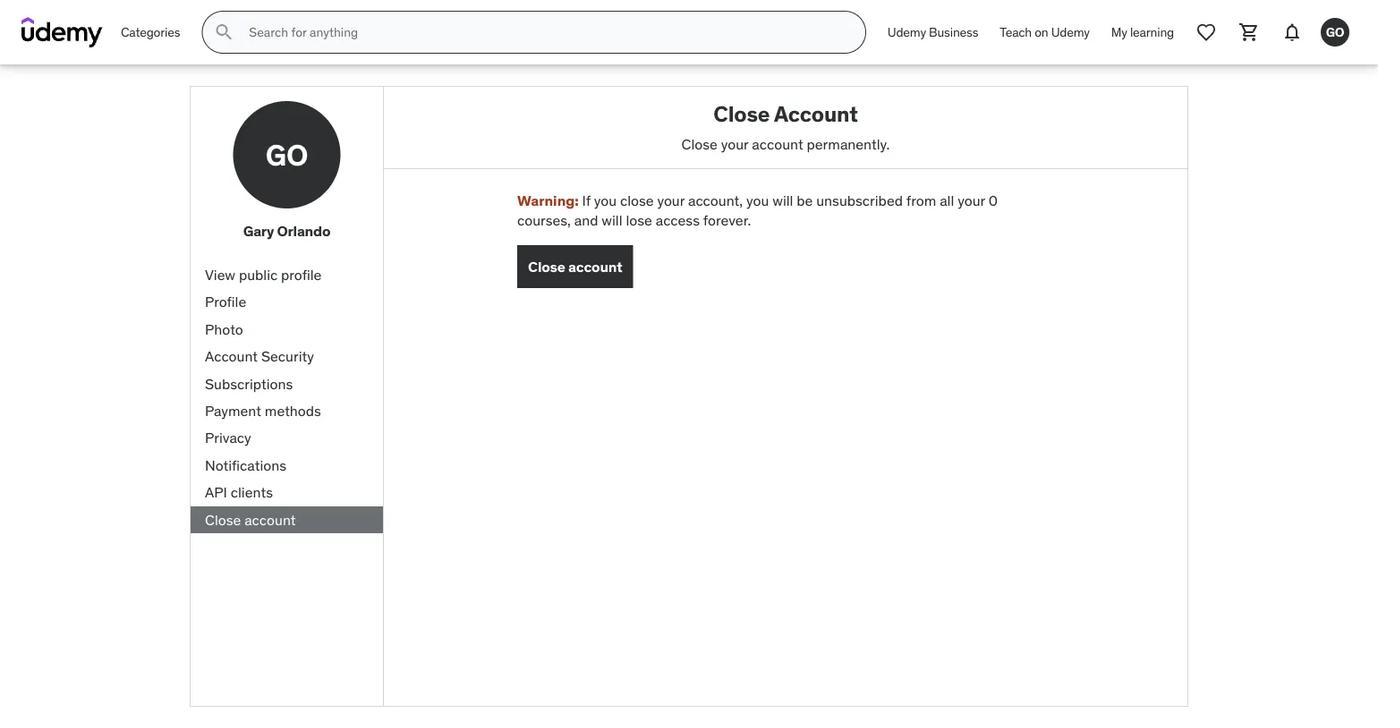 Task type: vqa. For each thing, say whether or not it's contained in the screenshot.
middle Communication
no



Task type: describe. For each thing, give the bounding box(es) containing it.
teach on udemy
[[1000, 24, 1090, 40]]

account inside view public profile profile photo account security subscriptions payment methods privacy notifications api clients close account
[[245, 510, 296, 529]]

payment
[[205, 402, 261, 420]]

methods
[[265, 402, 321, 420]]

wishlist image
[[1196, 21, 1217, 43]]

business
[[929, 24, 979, 40]]

teach
[[1000, 24, 1032, 40]]

and
[[574, 211, 598, 230]]

0 vertical spatial will
[[773, 191, 793, 210]]

clients
[[231, 483, 273, 502]]

close inside view public profile profile photo account security subscriptions payment methods privacy notifications api clients close account
[[205, 510, 241, 529]]

account inside button
[[568, 257, 622, 276]]

from
[[907, 191, 937, 210]]

udemy image
[[21, 17, 103, 47]]

if you close your account, you will be unsubscribed from all your 0 courses, and will lose access forever.
[[517, 191, 998, 230]]

security
[[261, 347, 314, 366]]

close account
[[528, 257, 622, 276]]

on
[[1035, 24, 1049, 40]]

notifications link
[[191, 452, 383, 479]]

profile link
[[191, 289, 383, 316]]

teach on udemy link
[[989, 11, 1101, 54]]

courses,
[[517, 211, 571, 230]]

api clients link
[[191, 479, 383, 506]]

2 udemy from the left
[[1051, 24, 1090, 40]]

notifications image
[[1282, 21, 1303, 43]]

view
[[205, 266, 235, 284]]

be
[[797, 191, 813, 210]]

categories
[[121, 24, 180, 40]]

1 vertical spatial will
[[602, 211, 623, 230]]

learning
[[1130, 24, 1174, 40]]

warning:
[[517, 191, 579, 210]]

your for you
[[657, 191, 685, 210]]

orlando
[[277, 222, 331, 240]]

unsubscribed
[[817, 191, 903, 210]]

my learning
[[1112, 24, 1174, 40]]

2 horizontal spatial your
[[958, 191, 985, 210]]

1 vertical spatial go
[[266, 137, 308, 173]]

access
[[656, 211, 700, 230]]

account security link
[[191, 343, 383, 370]]

all
[[940, 191, 954, 210]]

gary
[[243, 222, 274, 240]]

account,
[[688, 191, 743, 210]]

udemy business
[[888, 24, 979, 40]]

if
[[582, 191, 591, 210]]

Search for anything text field
[[246, 17, 844, 47]]

2 you from the left
[[747, 191, 769, 210]]

submit search image
[[213, 21, 235, 43]]

close inside "close account" button
[[528, 257, 565, 276]]

0 vertical spatial go
[[1326, 24, 1345, 40]]

view public profile profile photo account security subscriptions payment methods privacy notifications api clients close account
[[205, 266, 322, 529]]

go link
[[1314, 11, 1357, 54]]

lose
[[626, 211, 652, 230]]

close account link
[[191, 506, 383, 534]]

account inside view public profile profile photo account security subscriptions payment methods privacy notifications api clients close account
[[205, 347, 258, 366]]

my
[[1112, 24, 1128, 40]]

my learning link
[[1101, 11, 1185, 54]]



Task type: locate. For each thing, give the bounding box(es) containing it.
profile
[[205, 293, 246, 311]]

forever.
[[703, 211, 751, 230]]

photo
[[205, 320, 243, 338]]

1 horizontal spatial you
[[747, 191, 769, 210]]

gary orlando
[[243, 222, 331, 240]]

will right and
[[602, 211, 623, 230]]

0 vertical spatial account
[[752, 135, 804, 153]]

go right the notifications icon
[[1326, 24, 1345, 40]]

udemy right on
[[1051, 24, 1090, 40]]

0 horizontal spatial go
[[266, 137, 308, 173]]

account down and
[[568, 257, 622, 276]]

your left 0
[[958, 191, 985, 210]]

profile
[[281, 266, 322, 284]]

1 horizontal spatial account
[[774, 100, 858, 127]]

go
[[1326, 24, 1345, 40], [266, 137, 308, 173]]

notifications
[[205, 456, 286, 474]]

shopping cart with 0 items image
[[1239, 21, 1260, 43]]

1 vertical spatial account
[[568, 257, 622, 276]]

1 horizontal spatial go
[[1326, 24, 1345, 40]]

udemy business link
[[877, 11, 989, 54]]

subscriptions
[[205, 374, 293, 393]]

subscriptions link
[[191, 370, 383, 398]]

close account close your account permanently.
[[682, 100, 890, 153]]

close
[[620, 191, 654, 210]]

2 horizontal spatial account
[[752, 135, 804, 153]]

privacy link
[[191, 425, 383, 452]]

1 you from the left
[[594, 191, 617, 210]]

will left be
[[773, 191, 793, 210]]

0 horizontal spatial you
[[594, 191, 617, 210]]

you up forever.
[[747, 191, 769, 210]]

0 horizontal spatial udemy
[[888, 24, 926, 40]]

your up account, on the top of the page
[[721, 135, 749, 153]]

view public profile link
[[191, 262, 383, 289]]

your
[[721, 135, 749, 153], [657, 191, 685, 210], [958, 191, 985, 210]]

account down api clients link
[[245, 510, 296, 529]]

account inside close account close your account permanently.
[[774, 100, 858, 127]]

will
[[773, 191, 793, 210], [602, 211, 623, 230]]

1 vertical spatial account
[[205, 347, 258, 366]]

account inside close account close your account permanently.
[[752, 135, 804, 153]]

close
[[714, 100, 770, 127], [682, 135, 718, 153], [528, 257, 565, 276], [205, 510, 241, 529]]

you
[[594, 191, 617, 210], [747, 191, 769, 210]]

2 vertical spatial account
[[245, 510, 296, 529]]

1 udemy from the left
[[888, 24, 926, 40]]

account
[[774, 100, 858, 127], [205, 347, 258, 366]]

1 horizontal spatial will
[[773, 191, 793, 210]]

account down photo
[[205, 347, 258, 366]]

api
[[205, 483, 227, 502]]

your inside close account close your account permanently.
[[721, 135, 749, 153]]

you right if
[[594, 191, 617, 210]]

udemy
[[888, 24, 926, 40], [1051, 24, 1090, 40]]

0 horizontal spatial will
[[602, 211, 623, 230]]

0 horizontal spatial your
[[657, 191, 685, 210]]

close account button
[[517, 245, 633, 288]]

1 horizontal spatial udemy
[[1051, 24, 1090, 40]]

account
[[752, 135, 804, 153], [568, 257, 622, 276], [245, 510, 296, 529]]

account up be
[[752, 135, 804, 153]]

privacy
[[205, 429, 251, 447]]

your for account
[[721, 135, 749, 153]]

0 vertical spatial account
[[774, 100, 858, 127]]

1 horizontal spatial account
[[568, 257, 622, 276]]

account up the permanently. in the right top of the page
[[774, 100, 858, 127]]

public
[[239, 266, 278, 284]]

photo link
[[191, 316, 383, 343]]

payment methods link
[[191, 398, 383, 425]]

permanently.
[[807, 135, 890, 153]]

0 horizontal spatial account
[[245, 510, 296, 529]]

go up gary orlando
[[266, 137, 308, 173]]

your up access
[[657, 191, 685, 210]]

0 horizontal spatial account
[[205, 347, 258, 366]]

0
[[989, 191, 998, 210]]

1 horizontal spatial your
[[721, 135, 749, 153]]

udemy left business
[[888, 24, 926, 40]]

categories button
[[110, 11, 191, 54]]



